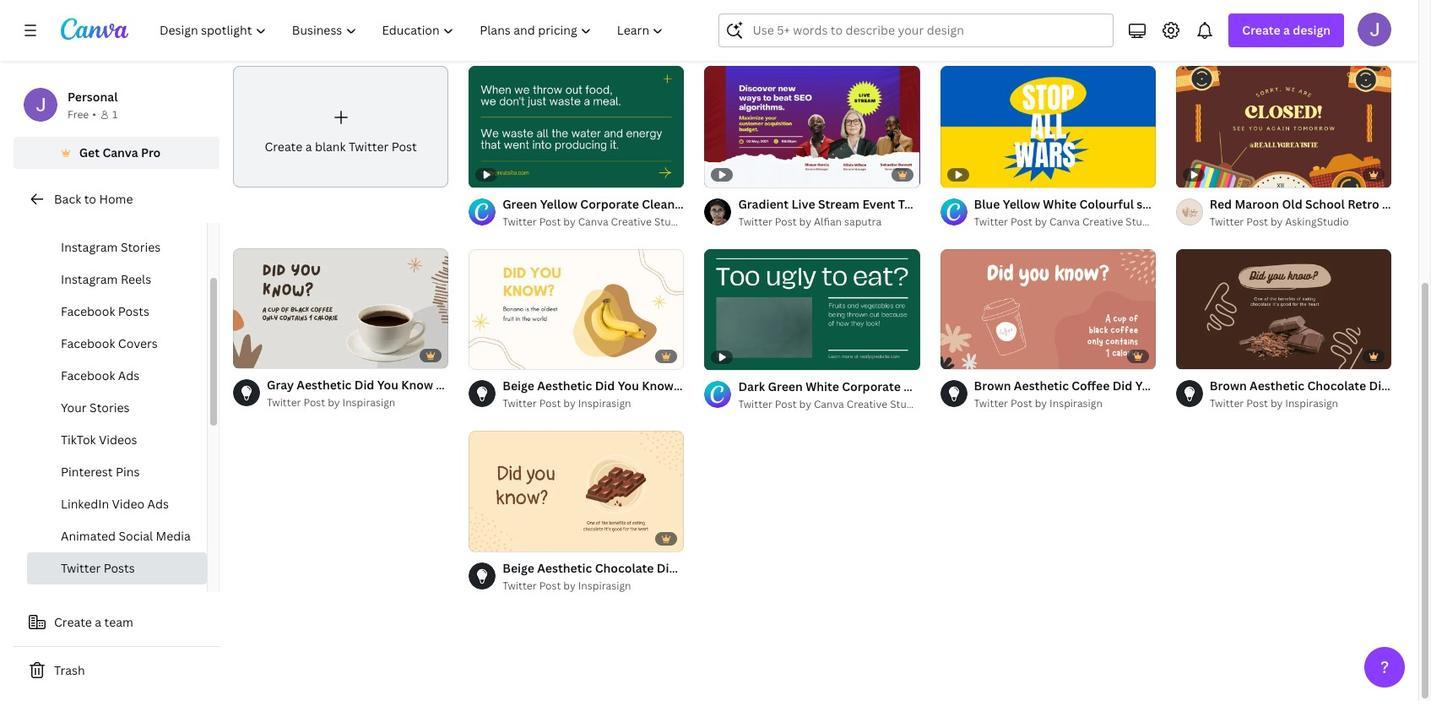Task type: vqa. For each thing, say whether or not it's contained in the screenshot.
'Aesthetic' corresponding to Brown Aesthetic Coffee Did You Know Twitter Post
yes



Task type: locate. For each thing, give the bounding box(es) containing it.
inspirasign
[[343, 396, 396, 410], [578, 397, 631, 411], [1050, 397, 1103, 411], [1286, 397, 1339, 411], [578, 579, 631, 593]]

0 vertical spatial a
[[1284, 22, 1291, 38]]

by inside the "brown aesthetic chocolate did you kn twitter post by inspirasign"
[[1271, 397, 1284, 411]]

canva for twitter post by canva creative studio "link" related to coffee
[[1050, 214, 1081, 229]]

did inside the brown aesthetic coffee did you know twitter post twitter post by inspirasign
[[1113, 378, 1133, 394]]

0 horizontal spatial studio
[[655, 214, 687, 229]]

1 vertical spatial create
[[265, 138, 303, 154]]

posts down reels
[[118, 303, 149, 319]]

1 vertical spatial a
[[306, 138, 312, 154]]

10
[[233, 27, 248, 43]]

instagram inside 'link'
[[61, 239, 118, 255]]

aesthetic inside 'beige aesthetic did you know banana twitter post twitter post by inspirasign'
[[537, 378, 592, 394]]

a left blank
[[306, 138, 312, 154]]

create left design
[[1243, 22, 1281, 38]]

inspirasign down beige aesthetic did you know banana twitter post link
[[578, 397, 631, 411]]

facebook up your stories
[[61, 367, 115, 384]]

inspirasign inside beige aesthetic chocolate did you know twitter post twitter post by inspirasign
[[578, 579, 631, 593]]

create a team button
[[14, 606, 220, 640]]

event
[[863, 196, 896, 212]]

aesthetic
[[297, 377, 352, 393], [537, 378, 592, 394], [1014, 378, 1069, 394], [1250, 378, 1305, 394], [537, 560, 592, 576]]

ads
[[118, 367, 140, 384], [147, 496, 169, 512]]

1 vertical spatial beige
[[503, 560, 535, 576]]

post inside the "brown aesthetic chocolate did you kn twitter post by inspirasign"
[[1247, 397, 1269, 411]]

2 vertical spatial a
[[95, 614, 101, 630]]

3 facebook from the top
[[61, 367, 115, 384]]

0 vertical spatial posts
[[121, 207, 152, 223]]

2 vertical spatial facebook
[[61, 367, 115, 384]]

coffee
[[470, 377, 508, 393], [1072, 378, 1110, 394]]

1 instagram from the top
[[61, 207, 118, 223]]

0 vertical spatial chocolate
[[1308, 378, 1367, 394]]

facebook down the instagram reels
[[61, 303, 115, 319]]

twitter post by inspirasign link for beige aesthetic chocolate did you know twitter post
[[503, 578, 685, 595]]

2 brown from the left
[[1210, 378, 1248, 394]]

brown
[[975, 378, 1012, 394], [1210, 378, 1248, 394]]

ads right video
[[147, 496, 169, 512]]

twitter post by canva creative studio
[[503, 214, 687, 229], [975, 214, 1158, 229], [739, 397, 923, 412]]

1 horizontal spatial chocolate
[[1308, 378, 1367, 394]]

aesthetic down "brown aesthetic chocolate did you know twitter post" "image"
[[1250, 378, 1305, 394]]

inspirasign inside the brown aesthetic coffee did you know twitter post twitter post by inspirasign
[[1050, 397, 1103, 411]]

did for brown aesthetic coffee did you know twitter post
[[1113, 378, 1133, 394]]

2 horizontal spatial create
[[1243, 22, 1281, 38]]

0 vertical spatial beige
[[503, 378, 535, 394]]

you inside the "brown aesthetic chocolate did you kn twitter post by inspirasign"
[[1393, 378, 1414, 394]]

inspirasign down gray aesthetic did you know black coffee twitter post link
[[343, 396, 396, 410]]

twitter post by canva creative studio link for coffee
[[975, 213, 1158, 230]]

back to home
[[54, 191, 133, 207]]

facebook posts
[[61, 303, 149, 319]]

posts up instagram stories 'link'
[[121, 207, 152, 223]]

1 vertical spatial facebook
[[61, 335, 115, 351]]

aesthetic inside gray aesthetic did you know black coffee twitter post twitter post by inspirasign
[[297, 377, 352, 393]]

facebook up facebook ads
[[61, 335, 115, 351]]

team
[[104, 614, 133, 630]]

0 horizontal spatial ads
[[118, 367, 140, 384]]

0 horizontal spatial coffee
[[470, 377, 508, 393]]

inspirasign down brown aesthetic chocolate did you kn link
[[1286, 397, 1339, 411]]

chocolate for kn
[[1308, 378, 1367, 394]]

2 beige from the top
[[503, 560, 535, 576]]

did inside gray aesthetic did you know black coffee twitter post twitter post by inspirasign
[[355, 377, 375, 393]]

create inside create a design dropdown button
[[1243, 22, 1281, 38]]

0 vertical spatial facebook
[[61, 303, 115, 319]]

beige
[[503, 378, 535, 394], [503, 560, 535, 576]]

twitter post by inspirasign link
[[267, 395, 449, 412], [503, 396, 685, 413], [975, 396, 1156, 413], [1210, 396, 1392, 413], [503, 578, 685, 595]]

chocolate for know
[[595, 560, 654, 576]]

posts
[[121, 207, 152, 223], [118, 303, 149, 319], [104, 560, 135, 576]]

1 brown from the left
[[975, 378, 1012, 394]]

tiktok videos
[[61, 432, 137, 448]]

pinterest pins
[[61, 464, 140, 480]]

1 vertical spatial ads
[[147, 496, 169, 512]]

1 horizontal spatial brown
[[1210, 378, 1248, 394]]

instagram for instagram posts
[[61, 207, 118, 223]]

stories down facebook ads link
[[90, 400, 130, 416]]

chocolate inside beige aesthetic chocolate did you know twitter post twitter post by inspirasign
[[595, 560, 654, 576]]

twitter inside "element"
[[349, 138, 389, 154]]

facebook ads link
[[27, 360, 207, 392]]

create left blank
[[265, 138, 303, 154]]

aesthetic inside the "brown aesthetic chocolate did you kn twitter post by inspirasign"
[[1250, 378, 1305, 394]]

beige aesthetic chocolate did you know twitter post twitter post by inspirasign
[[503, 560, 808, 593]]

facebook for facebook ads
[[61, 367, 115, 384]]

know inside gray aesthetic did you know black coffee twitter post twitter post by inspirasign
[[402, 377, 433, 393]]

studio
[[655, 214, 687, 229], [1126, 214, 1158, 229], [891, 397, 923, 412]]

2 horizontal spatial twitter post by canva creative studio link
[[975, 213, 1158, 230]]

a left team
[[95, 614, 101, 630]]

1 horizontal spatial a
[[306, 138, 312, 154]]

1 horizontal spatial create
[[265, 138, 303, 154]]

gradient live stream event twitter post twitter post by alfian saputra
[[739, 196, 968, 229]]

post inside "element"
[[392, 138, 417, 154]]

1 horizontal spatial twitter post by canva creative studio link
[[739, 396, 923, 413]]

stories up reels
[[121, 239, 161, 255]]

aesthetic inside the brown aesthetic coffee did you know twitter post twitter post by inspirasign
[[1014, 378, 1069, 394]]

jacob simon image
[[1358, 13, 1392, 46]]

create left team
[[54, 614, 92, 630]]

get
[[79, 144, 100, 161]]

pinterest pins link
[[27, 456, 207, 488]]

beige aesthetic did you know banana twitter post link
[[503, 377, 792, 396]]

2 vertical spatial create
[[54, 614, 92, 630]]

brown aesthetic chocolate did you kn twitter post by inspirasign
[[1210, 378, 1432, 411]]

inspirasign down brown aesthetic coffee did you know twitter post link
[[1050, 397, 1103, 411]]

tiktok
[[61, 432, 96, 448]]

2 horizontal spatial a
[[1284, 22, 1291, 38]]

beige inside 'beige aesthetic did you know banana twitter post twitter post by inspirasign'
[[503, 378, 535, 394]]

twitter
[[349, 138, 389, 154], [899, 196, 939, 212], [503, 214, 537, 229], [739, 214, 773, 229], [975, 214, 1009, 229], [1210, 214, 1245, 229], [511, 377, 552, 393], [723, 378, 763, 394], [1195, 378, 1235, 394], [267, 396, 301, 410], [503, 397, 537, 411], [975, 397, 1009, 411], [1210, 397, 1245, 411], [739, 397, 773, 412], [61, 560, 101, 576], [739, 560, 779, 576], [503, 579, 537, 593]]

aesthetic down "beige aesthetic chocolate did you know twitter post" image
[[537, 560, 592, 576]]

brown aesthetic chocolate did you kn link
[[1210, 377, 1432, 396]]

0 horizontal spatial creative
[[611, 214, 652, 229]]

twitter post by canva creative studio for did
[[503, 214, 687, 229]]

0 horizontal spatial create
[[54, 614, 92, 630]]

a for blank
[[306, 138, 312, 154]]

aesthetic for beige aesthetic did you know banana twitter post
[[537, 378, 592, 394]]

beige for beige aesthetic did you know banana twitter post
[[503, 378, 535, 394]]

brown for brown aesthetic coffee did you know twitter post
[[975, 378, 1012, 394]]

create inside create a blank twitter post "element"
[[265, 138, 303, 154]]

pro
[[141, 144, 161, 161]]

stories for your stories
[[90, 400, 130, 416]]

0 horizontal spatial twitter post by canva creative studio
[[503, 214, 687, 229]]

posts down the animated social media link
[[104, 560, 135, 576]]

home
[[99, 191, 133, 207]]

a inside "element"
[[306, 138, 312, 154]]

facebook for facebook posts
[[61, 303, 115, 319]]

by inside gradient live stream event twitter post twitter post by alfian saputra
[[800, 214, 812, 229]]

2 instagram from the top
[[61, 239, 118, 255]]

you inside beige aesthetic chocolate did you know twitter post twitter post by inspirasign
[[680, 560, 701, 576]]

inspirasign for beige aesthetic did you know banana twitter post
[[578, 397, 631, 411]]

your stories
[[61, 400, 130, 416]]

brown aesthetic chocolate did you know twitter post image
[[1177, 249, 1392, 370]]

0 vertical spatial stories
[[121, 239, 161, 255]]

stream
[[819, 196, 860, 212]]

0 vertical spatial instagram
[[61, 207, 118, 223]]

ads down covers
[[118, 367, 140, 384]]

stories inside "link"
[[90, 400, 130, 416]]

a left design
[[1284, 22, 1291, 38]]

stories inside 'link'
[[121, 239, 161, 255]]

brown inside the brown aesthetic coffee did you know twitter post twitter post by inspirasign
[[975, 378, 1012, 394]]

inspirasign inside the "brown aesthetic chocolate did you kn twitter post by inspirasign"
[[1286, 397, 1339, 411]]

2 facebook from the top
[[61, 335, 115, 351]]

brown inside the "brown aesthetic chocolate did you kn twitter post by inspirasign"
[[1210, 378, 1248, 394]]

gray aesthetic did you know black coffee twitter post image
[[233, 248, 449, 369]]

instagram
[[61, 207, 118, 223], [61, 239, 118, 255], [61, 271, 118, 287]]

None search field
[[719, 14, 1115, 47]]

linkedin video ads
[[61, 496, 169, 512]]

aesthetic for brown aesthetic coffee did you know twitter post
[[1014, 378, 1069, 394]]

twitter posts
[[61, 560, 135, 576]]

media
[[156, 528, 191, 544]]

twitter post by canva creative studio link
[[503, 213, 687, 230], [975, 213, 1158, 230], [739, 396, 923, 413]]

aesthetic inside beige aesthetic chocolate did you know twitter post twitter post by inspirasign
[[537, 560, 592, 576]]

2 horizontal spatial twitter post by canva creative studio
[[975, 214, 1158, 229]]

canva
[[103, 144, 138, 161], [578, 214, 609, 229], [1050, 214, 1081, 229], [814, 397, 845, 412]]

0 horizontal spatial brown
[[975, 378, 1012, 394]]

create for create a team
[[54, 614, 92, 630]]

1 facebook from the top
[[61, 303, 115, 319]]

2 horizontal spatial studio
[[1126, 214, 1158, 229]]

facebook covers link
[[27, 328, 207, 360]]

a inside dropdown button
[[1284, 22, 1291, 38]]

instagram posts
[[61, 207, 152, 223]]

1 vertical spatial posts
[[118, 303, 149, 319]]

beige inside beige aesthetic chocolate did you know twitter post twitter post by inspirasign
[[503, 560, 535, 576]]

you
[[377, 377, 399, 393], [618, 378, 639, 394], [1136, 378, 1157, 394], [1393, 378, 1414, 394], [680, 560, 701, 576]]

3 instagram from the top
[[61, 271, 118, 287]]

canva for middle twitter post by canva creative studio "link"
[[814, 397, 845, 412]]

chocolate
[[1308, 378, 1367, 394], [595, 560, 654, 576]]

askingstudio
[[1286, 214, 1350, 229]]

aesthetic right gray
[[297, 377, 352, 393]]

create a team
[[54, 614, 133, 630]]

linkedin video ads link
[[27, 488, 207, 520]]

you inside the brown aesthetic coffee did you know twitter post twitter post by inspirasign
[[1136, 378, 1157, 394]]

1 beige from the top
[[503, 378, 535, 394]]

facebook
[[61, 303, 115, 319], [61, 335, 115, 351], [61, 367, 115, 384]]

twitter post by inspirasign link for gray aesthetic did you know black coffee twitter post
[[267, 395, 449, 412]]

did inside beige aesthetic chocolate did you know twitter post twitter post by inspirasign
[[657, 560, 677, 576]]

did inside the "brown aesthetic chocolate did you kn twitter post by inspirasign"
[[1370, 378, 1390, 394]]

1 vertical spatial instagram
[[61, 239, 118, 255]]

aesthetic for gray aesthetic did you know black coffee twitter post
[[297, 377, 352, 393]]

inspirasign for beige aesthetic chocolate did you know twitter post
[[578, 579, 631, 593]]

animated social media link
[[27, 520, 207, 553]]

0 horizontal spatial chocolate
[[595, 560, 654, 576]]

live
[[792, 196, 816, 212]]

1
[[112, 107, 118, 122]]

1 vertical spatial chocolate
[[595, 560, 654, 576]]

templates
[[250, 27, 308, 43]]

free
[[68, 107, 89, 122]]

2 vertical spatial instagram
[[61, 271, 118, 287]]

inspirasign down beige aesthetic chocolate did you know twitter post 'link'
[[578, 579, 631, 593]]

by
[[564, 214, 576, 229], [800, 214, 812, 229], [1036, 214, 1048, 229], [1271, 214, 1284, 229], [328, 396, 340, 410], [564, 397, 576, 411], [1036, 397, 1048, 411], [1271, 397, 1284, 411], [800, 397, 812, 412], [564, 579, 576, 593]]

banana
[[677, 378, 720, 394]]

create inside create a team button
[[54, 614, 92, 630]]

back to home link
[[14, 182, 220, 216]]

trash link
[[14, 654, 220, 688]]

1 vertical spatial stories
[[90, 400, 130, 416]]

aesthetic down brown aesthetic coffee did you know twitter post image
[[1014, 378, 1069, 394]]

chocolate inside the "brown aesthetic chocolate did you kn twitter post by inspirasign"
[[1308, 378, 1367, 394]]

get canva pro
[[79, 144, 161, 161]]

you inside gray aesthetic did you know black coffee twitter post twitter post by inspirasign
[[377, 377, 399, 393]]

beige aesthetic did you know banana twitter post twitter post by inspirasign
[[503, 378, 792, 411]]

black
[[436, 377, 468, 393]]

inspirasign inside 'beige aesthetic did you know banana twitter post twitter post by inspirasign'
[[578, 397, 631, 411]]

create for create a design
[[1243, 22, 1281, 38]]

a inside button
[[95, 614, 101, 630]]

1 horizontal spatial twitter post by canva creative studio
[[739, 397, 923, 412]]

2 vertical spatial posts
[[104, 560, 135, 576]]

inspirasign inside gray aesthetic did you know black coffee twitter post twitter post by inspirasign
[[343, 396, 396, 410]]

trash
[[54, 662, 85, 678]]

a
[[1284, 22, 1291, 38], [306, 138, 312, 154], [95, 614, 101, 630]]

0 horizontal spatial a
[[95, 614, 101, 630]]

stories
[[121, 239, 161, 255], [90, 400, 130, 416]]

0 vertical spatial create
[[1243, 22, 1281, 38]]

2 horizontal spatial creative
[[1083, 214, 1124, 229]]

0 vertical spatial ads
[[118, 367, 140, 384]]

aesthetic down beige aesthetic did you know banana twitter post image
[[537, 378, 592, 394]]

1 horizontal spatial coffee
[[1072, 378, 1110, 394]]

canva inside button
[[103, 144, 138, 161]]

•
[[92, 107, 96, 122]]

0 horizontal spatial twitter post by canva creative studio link
[[503, 213, 687, 230]]



Task type: describe. For each thing, give the bounding box(es) containing it.
Search search field
[[753, 14, 1104, 46]]

instagram reels
[[61, 271, 151, 287]]

you for beige aesthetic chocolate did you know twitter post
[[680, 560, 701, 576]]

beige aesthetic chocolate did you know twitter post link
[[503, 560, 808, 578]]

know inside 'beige aesthetic did you know banana twitter post twitter post by inspirasign'
[[642, 378, 674, 394]]

your stories link
[[27, 392, 207, 424]]

video
[[112, 496, 145, 512]]

pins
[[116, 464, 140, 480]]

posts for instagram posts
[[121, 207, 152, 223]]

by inside beige aesthetic chocolate did you know twitter post twitter post by inspirasign
[[564, 579, 576, 593]]

back
[[54, 191, 81, 207]]

by inside the brown aesthetic coffee did you know twitter post twitter post by inspirasign
[[1036, 397, 1048, 411]]

aesthetic for brown aesthetic chocolate did you kn
[[1250, 378, 1305, 394]]

pinterest
[[61, 464, 113, 480]]

social
[[119, 528, 153, 544]]

to
[[84, 191, 96, 207]]

twitter post by inspirasign link for beige aesthetic did you know banana twitter post
[[503, 396, 685, 413]]

facebook for facebook covers
[[61, 335, 115, 351]]

covers
[[118, 335, 158, 351]]

videos
[[99, 432, 137, 448]]

you for brown aesthetic coffee did you know twitter post
[[1136, 378, 1157, 394]]

gray aesthetic did you know black coffee twitter post twitter post by inspirasign
[[267, 377, 580, 410]]

a for team
[[95, 614, 101, 630]]

blank
[[315, 138, 346, 154]]

studio for you
[[1126, 214, 1158, 229]]

twitter inside the "brown aesthetic chocolate did you kn twitter post by inspirasign"
[[1210, 397, 1245, 411]]

instagram for instagram stories
[[61, 239, 118, 255]]

create a blank twitter post element
[[233, 66, 449, 187]]

aesthetic for beige aesthetic chocolate did you know twitter post
[[537, 560, 592, 576]]

create for create a blank twitter post
[[265, 138, 303, 154]]

gray
[[267, 377, 294, 393]]

canva for twitter post by canva creative studio "link" associated with did
[[578, 214, 609, 229]]

studio for know
[[655, 214, 687, 229]]

your
[[61, 400, 87, 416]]

brown for brown aesthetic chocolate did you kn
[[1210, 378, 1248, 394]]

did inside 'beige aesthetic did you know banana twitter post twitter post by inspirasign'
[[595, 378, 615, 394]]

twitter post by askingstudio link
[[1210, 213, 1392, 230]]

facebook ads
[[61, 367, 140, 384]]

posts for facebook posts
[[118, 303, 149, 319]]

twitter post by askingstudio
[[1210, 214, 1350, 229]]

facebook posts link
[[27, 296, 207, 328]]

twitter post by inspirasign link for brown aesthetic coffee did you know twitter post
[[975, 396, 1156, 413]]

creative for you
[[611, 214, 652, 229]]

by inside gray aesthetic did you know black coffee twitter post twitter post by inspirasign
[[328, 396, 340, 410]]

coffee inside the brown aesthetic coffee did you know twitter post twitter post by inspirasign
[[1072, 378, 1110, 394]]

1 horizontal spatial creative
[[847, 397, 888, 412]]

animated
[[61, 528, 116, 544]]

stories for instagram stories
[[121, 239, 161, 255]]

personal
[[68, 89, 118, 105]]

beige aesthetic chocolate did you know twitter post image
[[469, 431, 685, 552]]

1 horizontal spatial studio
[[891, 397, 923, 412]]

gradient live stream event twitter post link
[[739, 195, 968, 213]]

create a blank twitter post link
[[233, 66, 449, 187]]

10 templates
[[233, 27, 308, 43]]

twitter post by inspirasign link for brown aesthetic chocolate did you kn
[[1210, 396, 1392, 413]]

alfian
[[814, 214, 842, 229]]

instagram for instagram reels
[[61, 271, 118, 287]]

creative for did
[[1083, 214, 1124, 229]]

1 horizontal spatial ads
[[147, 496, 169, 512]]

beige aesthetic did you know banana twitter post image
[[469, 249, 685, 370]]

by inside 'beige aesthetic did you know banana twitter post twitter post by inspirasign'
[[564, 397, 576, 411]]

design
[[1294, 22, 1331, 38]]

top level navigation element
[[149, 14, 679, 47]]

kn
[[1417, 378, 1432, 394]]

inspirasign for brown aesthetic coffee did you know twitter post
[[1050, 397, 1103, 411]]

create a design button
[[1230, 14, 1345, 47]]

reels
[[121, 271, 151, 287]]

coffee inside gray aesthetic did you know black coffee twitter post twitter post by inspirasign
[[470, 377, 508, 393]]

get canva pro button
[[14, 137, 220, 169]]

posts for twitter posts
[[104, 560, 135, 576]]

brown aesthetic coffee did you know twitter post link
[[975, 377, 1264, 396]]

did for beige aesthetic chocolate did you know twitter post
[[657, 560, 677, 576]]

you inside 'beige aesthetic did you know banana twitter post twitter post by inspirasign'
[[618, 378, 639, 394]]

twitter post by alfian saputra link
[[739, 213, 921, 230]]

gradient
[[739, 196, 789, 212]]

facebook covers
[[61, 335, 158, 351]]

linkedin
[[61, 496, 109, 512]]

instagram posts link
[[27, 199, 207, 231]]

tiktok videos link
[[27, 424, 207, 456]]

gray aesthetic did you know black coffee twitter post link
[[267, 376, 580, 395]]

brown aesthetic coffee did you know twitter post twitter post by inspirasign
[[975, 378, 1264, 411]]

did for brown aesthetic chocolate did you kn
[[1370, 378, 1390, 394]]

beige for beige aesthetic chocolate did you know twitter post
[[503, 560, 535, 576]]

a for design
[[1284, 22, 1291, 38]]

free •
[[68, 107, 96, 122]]

twitter post by canva creative studio link for did
[[503, 213, 687, 230]]

twitter post by canva creative studio for coffee
[[975, 214, 1158, 229]]

create a blank twitter post
[[265, 138, 417, 154]]

instagram stories
[[61, 239, 161, 255]]

instagram stories link
[[27, 231, 207, 264]]

you for brown aesthetic chocolate did you kn
[[1393, 378, 1414, 394]]

know inside the brown aesthetic coffee did you know twitter post twitter post by inspirasign
[[1160, 378, 1192, 394]]

animated social media
[[61, 528, 191, 544]]

know inside beige aesthetic chocolate did you know twitter post twitter post by inspirasign
[[704, 560, 736, 576]]

instagram reels link
[[27, 264, 207, 296]]

brown aesthetic coffee did you know twitter post image
[[941, 249, 1156, 370]]

create a design
[[1243, 22, 1331, 38]]

saputra
[[845, 214, 882, 229]]



